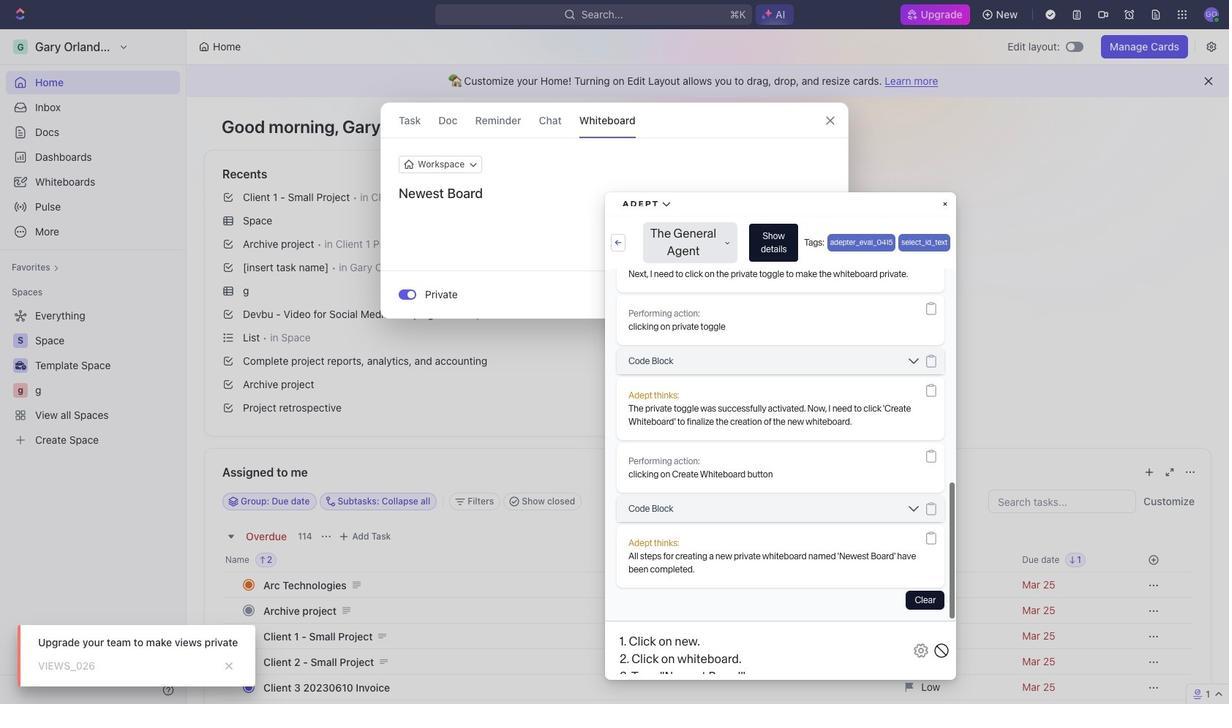 Task type: locate. For each thing, give the bounding box(es) containing it.
dialog
[[381, 102, 849, 319]]

Name this Whiteboard... field
[[381, 185, 848, 203]]

sidebar navigation
[[0, 29, 187, 705]]

tree
[[6, 304, 180, 452]]

alert
[[187, 65, 1229, 97]]



Task type: vqa. For each thing, say whether or not it's contained in the screenshot.
'dialog'
yes



Task type: describe. For each thing, give the bounding box(es) containing it.
tree inside the sidebar navigation
[[6, 304, 180, 452]]

Search tasks... text field
[[989, 491, 1136, 513]]



